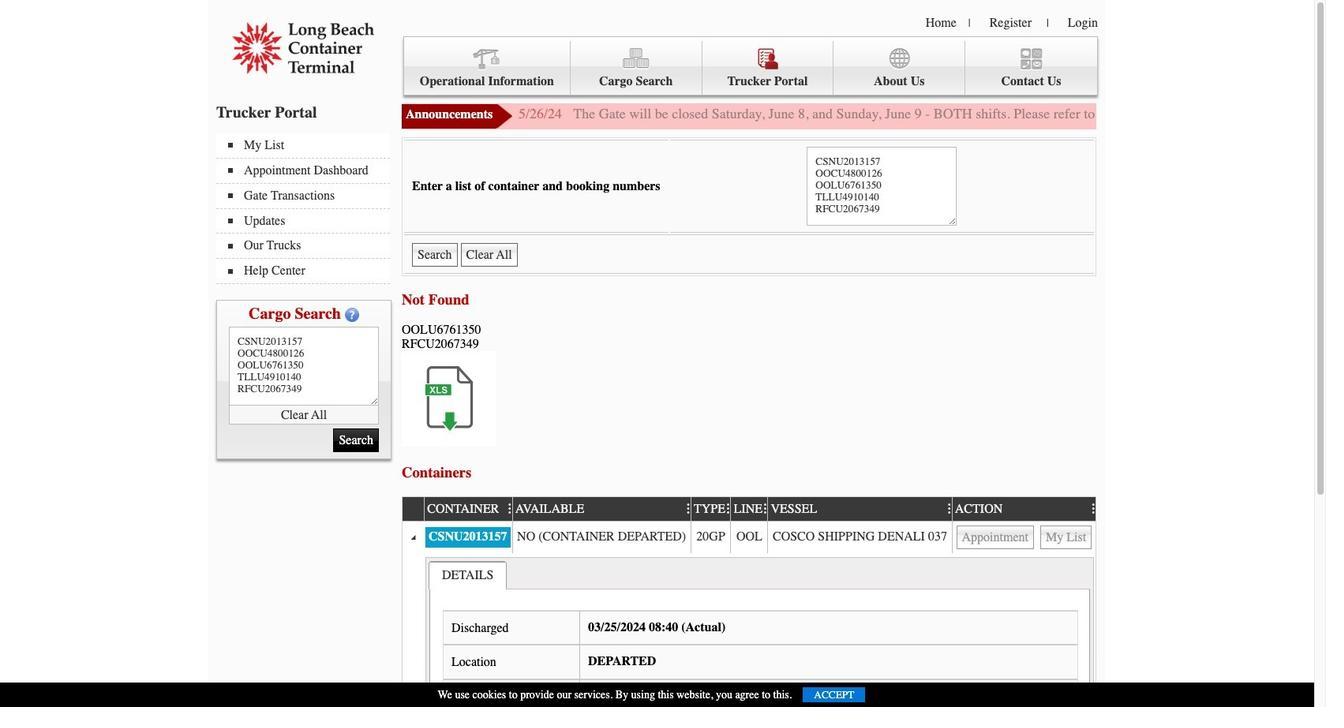 Task type: locate. For each thing, give the bounding box(es) containing it.
None button
[[461, 243, 518, 267], [957, 526, 1035, 550], [1041, 526, 1092, 550], [461, 243, 518, 267], [957, 526, 1035, 550], [1041, 526, 1092, 550]]

Enter container numbers and/ or booking numbers. Press ESC to reset input box text field
[[807, 147, 957, 226]]

cell
[[403, 522, 424, 554], [424, 522, 512, 554], [512, 522, 691, 554], [691, 522, 731, 554], [731, 522, 768, 554], [768, 522, 952, 554], [952, 522, 1096, 554], [403, 554, 424, 708], [424, 554, 1096, 708]]

available edit column settings image
[[683, 503, 691, 516]]

column header
[[403, 497, 424, 522]]

tab list
[[429, 561, 507, 590]]

0 vertical spatial menu bar
[[404, 36, 1099, 96]]

1 horizontal spatial menu bar
[[404, 36, 1099, 96]]

tree grid
[[403, 496, 1104, 708]]

action edit column settings image
[[1088, 503, 1096, 516]]

menu bar
[[404, 36, 1099, 96], [216, 133, 398, 284]]

1 vertical spatial menu bar
[[216, 133, 398, 284]]

row
[[403, 496, 1104, 522], [403, 522, 1096, 554], [403, 554, 1096, 708]]

None submit
[[412, 243, 458, 267], [334, 429, 379, 453], [412, 243, 458, 267], [334, 429, 379, 453]]

0 horizontal spatial menu bar
[[216, 133, 398, 284]]

tab
[[429, 561, 507, 590]]

row group
[[403, 522, 1096, 708]]

1 row from the top
[[403, 496, 1104, 522]]

2 row from the top
[[403, 522, 1096, 554]]



Task type: vqa. For each thing, say whether or not it's contained in the screenshot.
AVAILABLE EDIT COLUMN SETTINGS icon
yes



Task type: describe. For each thing, give the bounding box(es) containing it.
3 row from the top
[[403, 554, 1096, 708]]

line edit column settings image
[[760, 503, 768, 516]]

column header inside row
[[403, 497, 424, 522]]

tab inside row
[[429, 561, 507, 590]]

vessel edit column settings image
[[944, 503, 952, 516]]

container edit column settings image
[[504, 503, 512, 516]]

Enter container numbers and/ or booking numbers.  text field
[[229, 327, 379, 406]]

type edit column settings image
[[723, 503, 731, 516]]



